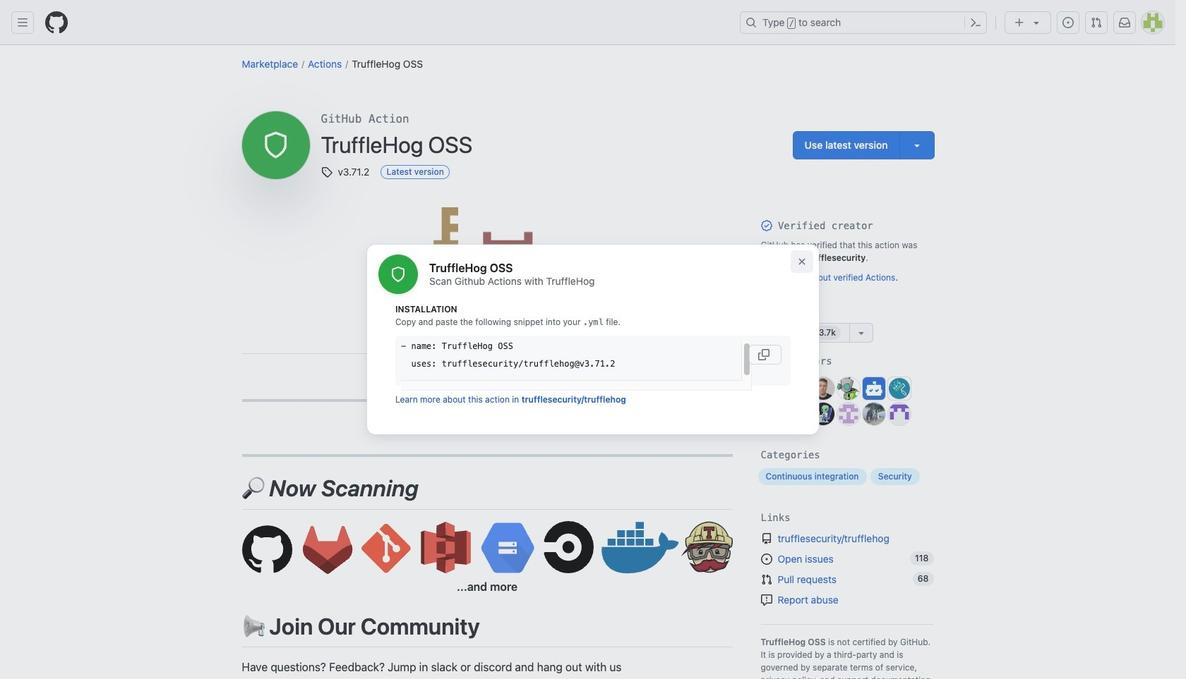 Task type: vqa. For each thing, say whether or not it's contained in the screenshot.
'Add this repository to a list' image
yes



Task type: locate. For each thing, give the bounding box(es) containing it.
command palette image
[[970, 17, 981, 28]]

repo image
[[761, 534, 772, 545]]

close image
[[796, 256, 808, 268]]

issue opened image
[[761, 554, 772, 566]]

choose a version image
[[911, 140, 922, 151]]

issue opened image
[[1063, 17, 1074, 28]]

copy to clipboard image
[[758, 350, 770, 361]]

git pull request image
[[1091, 17, 1102, 28]]



Task type: describe. For each thing, give the bounding box(es) containing it.
13748 users starred this repository element
[[810, 326, 841, 340]]

notifications image
[[1119, 17, 1130, 28]]

git pull request image
[[761, 575, 772, 586]]

plus image
[[1014, 17, 1025, 28]]

verified image
[[761, 220, 772, 232]]

triangle down image
[[1031, 17, 1042, 28]]

homepage image
[[45, 11, 68, 34]]

tag image
[[321, 166, 332, 178]]

add this repository to a list image
[[856, 328, 867, 339]]

star image
[[770, 328, 781, 339]]

report image
[[761, 595, 772, 607]]



